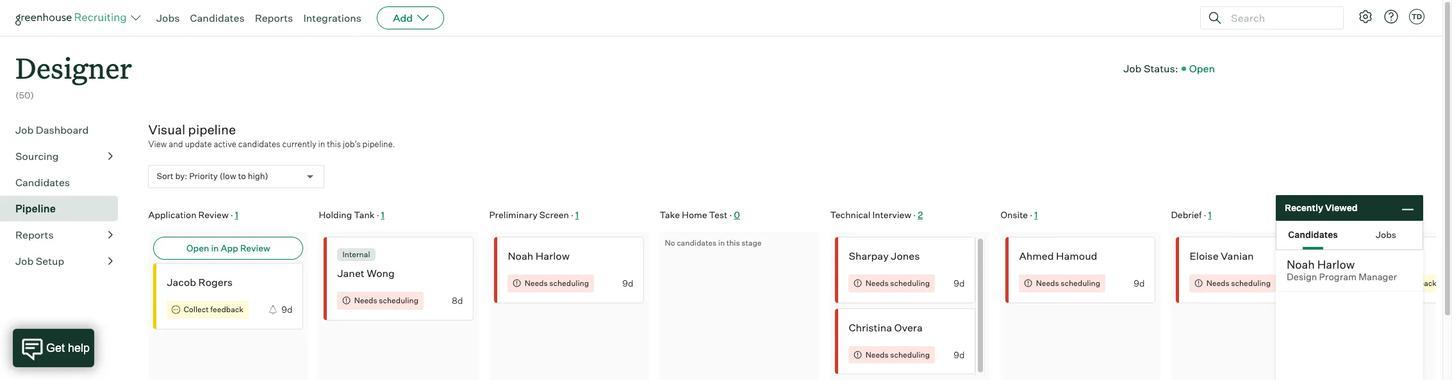 Task type: vqa. For each thing, say whether or not it's contained in the screenshot.
bottom Reports
yes



Task type: describe. For each thing, give the bounding box(es) containing it.
0 horizontal spatial candidates link
[[15, 175, 113, 190]]

2 · from the left
[[377, 209, 379, 220]]

harlow for noah harlow
[[536, 250, 570, 263]]

tank
[[354, 209, 375, 220]]

pipeline
[[15, 202, 56, 215]]

viewed
[[1325, 203, 1358, 214]]

job setup
[[15, 255, 64, 268]]

sharpay jones
[[849, 250, 920, 263]]

manager
[[1359, 272, 1397, 283]]

pipeline link
[[15, 201, 113, 216]]

preliminary
[[489, 209, 538, 220]]

overa
[[894, 322, 923, 334]]

scheduling down wong at bottom left
[[379, 296, 419, 306]]

9d for noah harlow
[[623, 278, 633, 289]]

design
[[1287, 272, 1317, 283]]

dashboard
[[36, 123, 89, 136]]

needs down janet wong
[[354, 296, 377, 306]]

janet wong
[[337, 267, 395, 280]]

jones for mike jones
[[1386, 250, 1415, 263]]

td button
[[1407, 6, 1427, 27]]

preliminary screen · 1
[[489, 209, 579, 220]]

take
[[660, 209, 680, 220]]

screen
[[539, 209, 569, 220]]

8d
[[452, 296, 463, 306]]

9d for eloise vanian
[[1304, 278, 1315, 289]]

eloise vanian
[[1190, 250, 1254, 263]]

vanian
[[1221, 250, 1254, 263]]

open for open in app review
[[187, 243, 209, 254]]

add button
[[377, 6, 444, 29]]

designer
[[15, 49, 132, 87]]

3 · from the left
[[571, 209, 573, 220]]

rogers
[[198, 276, 233, 289]]

1 horizontal spatial reports link
[[255, 12, 293, 24]]

scheduling for noah harlow
[[549, 279, 589, 289]]

scheduling for eloise vanian
[[1231, 279, 1271, 289]]

needs for eloise
[[1207, 279, 1230, 289]]

recently viewed
[[1285, 203, 1358, 214]]

stage
[[742, 239, 762, 248]]

visual
[[148, 122, 185, 138]]

1 for application review · 1
[[235, 209, 238, 220]]

integrations link
[[303, 12, 362, 24]]

job status:
[[1124, 62, 1178, 75]]

integrations
[[303, 12, 362, 24]]

9d for sharpay jones
[[954, 278, 965, 289]]

application review · 1
[[148, 209, 238, 220]]

1 horizontal spatial this
[[727, 239, 740, 248]]

1 · from the left
[[231, 209, 233, 220]]

ahmed
[[1019, 250, 1054, 263]]

program
[[1319, 272, 1357, 283]]

candidates inside visual pipeline view and update active candidates currently in this job's pipeline.
[[238, 139, 280, 149]]

0 vertical spatial candidates link
[[190, 12, 245, 24]]

debrief
[[1171, 209, 1202, 220]]

view
[[148, 139, 167, 149]]

review inside open in app review link
[[240, 243, 270, 254]]

sort by: priority (low to high)
[[157, 171, 268, 181]]

test
[[709, 209, 728, 220]]

needs for noah
[[525, 279, 548, 289]]

needs scheduling for eloise
[[1207, 279, 1271, 289]]

0 horizontal spatial reports
[[15, 229, 54, 241]]

open in app review link
[[153, 237, 303, 260]]

feedback for rogers
[[210, 305, 243, 315]]

sharpay
[[849, 250, 889, 263]]

5 1 from the left
[[1208, 209, 1212, 220]]

ahmed hamoud
[[1019, 250, 1097, 263]]

app
[[221, 243, 238, 254]]

1 for reference check · 1
[[1419, 209, 1422, 220]]

priority
[[189, 171, 218, 181]]

holding tank · 1
[[319, 209, 384, 220]]

and
[[169, 139, 183, 149]]

pipeline.
[[362, 139, 395, 149]]

internal
[[343, 250, 370, 260]]

2 vertical spatial candidates
[[1288, 229, 1338, 240]]

interview
[[873, 209, 911, 220]]

christina overa
[[849, 322, 923, 334]]

2 horizontal spatial in
[[718, 239, 725, 248]]

td
[[1412, 12, 1422, 21]]

christina
[[849, 322, 892, 334]]

scheduling for ahmed hamoud
[[1061, 279, 1100, 289]]

job dashboard
[[15, 123, 89, 136]]

Search text field
[[1228, 9, 1332, 27]]

this inside visual pipeline view and update active candidates currently in this job's pipeline.
[[327, 139, 341, 149]]

open in app review
[[187, 243, 270, 254]]

(50)
[[15, 90, 34, 101]]

sourcing
[[15, 150, 59, 163]]

collect feedback for rogers
[[184, 305, 243, 315]]

jacob
[[167, 276, 196, 289]]

no candidates in this stage
[[665, 239, 762, 248]]

4 · from the left
[[729, 209, 732, 220]]

debrief · 1
[[1171, 209, 1212, 220]]

wong
[[367, 267, 395, 280]]

8 · from the left
[[1415, 209, 1417, 220]]

technical
[[830, 209, 871, 220]]

application
[[148, 209, 196, 220]]

check
[[1386, 209, 1413, 220]]

needs scheduling for ahmed
[[1036, 279, 1100, 289]]



Task type: locate. For each thing, give the bounding box(es) containing it.
active
[[214, 139, 236, 149]]

2
[[918, 209, 923, 220]]

0 vertical spatial candidates
[[238, 139, 280, 149]]

noah for noah harlow design program manager
[[1287, 258, 1315, 272]]

needs scheduling down the vanian
[[1207, 279, 1271, 289]]

pipeline
[[188, 122, 236, 138]]

· right onsite
[[1030, 209, 1033, 220]]

noah harlow
[[508, 250, 570, 263]]

0 horizontal spatial collect feedback
[[184, 305, 243, 315]]

open left app at the left of page
[[187, 243, 209, 254]]

reports
[[255, 12, 293, 24], [15, 229, 54, 241]]

greenhouse recruiting image
[[15, 10, 131, 26]]

0 vertical spatial candidates
[[190, 12, 245, 24]]

designer (50)
[[15, 49, 132, 101]]

status:
[[1144, 62, 1178, 75]]

reports link
[[255, 12, 293, 24], [15, 227, 113, 243]]

sourcing link
[[15, 148, 113, 164]]

1 horizontal spatial open
[[1189, 62, 1215, 75]]

needs for christina
[[866, 350, 889, 360]]

recently
[[1285, 203, 1323, 214]]

review right app at the left of page
[[240, 243, 270, 254]]

· right debrief
[[1204, 209, 1206, 220]]

2 jones from the left
[[1386, 250, 1415, 263]]

reference check · 1
[[1342, 209, 1422, 220]]

1 vertical spatial candidates link
[[15, 175, 113, 190]]

scheduling for sharpay jones
[[890, 279, 930, 289]]

needs down eloise vanian
[[1207, 279, 1230, 289]]

0 vertical spatial this
[[327, 139, 341, 149]]

0 horizontal spatial this
[[327, 139, 341, 149]]

6 · from the left
[[1030, 209, 1033, 220]]

0 vertical spatial feedback
[[1404, 279, 1437, 289]]

janet
[[337, 267, 365, 280]]

0 vertical spatial review
[[198, 209, 229, 220]]

needs scheduling down overa at the right bottom of the page
[[866, 350, 930, 360]]

scheduling down overa at the right bottom of the page
[[890, 350, 930, 360]]

2 horizontal spatial candidates
[[1288, 229, 1338, 240]]

this left job's
[[327, 139, 341, 149]]

1 vertical spatial open
[[187, 243, 209, 254]]

1 up app at the left of page
[[235, 209, 238, 220]]

noah left program in the right of the page
[[1287, 258, 1315, 272]]

currently
[[282, 139, 316, 149]]

candidates link
[[190, 12, 245, 24], [15, 175, 113, 190]]

1 vertical spatial reports
[[15, 229, 54, 241]]

onsite · 1
[[1001, 209, 1038, 220]]

mike jones
[[1360, 250, 1415, 263]]

1 horizontal spatial harlow
[[1317, 258, 1355, 272]]

1 vertical spatial job
[[15, 123, 33, 136]]

reports left integrations
[[255, 12, 293, 24]]

jones right sharpay
[[891, 250, 920, 263]]

high)
[[248, 171, 268, 181]]

hamoud
[[1056, 250, 1097, 263]]

collect for rogers
[[184, 305, 209, 315]]

1 horizontal spatial in
[[318, 139, 325, 149]]

· left 2
[[913, 209, 916, 220]]

needs for ahmed
[[1036, 279, 1059, 289]]

add
[[393, 12, 413, 24]]

0 horizontal spatial feedback
[[210, 305, 243, 315]]

1 right debrief
[[1208, 209, 1212, 220]]

to
[[238, 171, 246, 181]]

1 horizontal spatial collect
[[1377, 279, 1402, 289]]

candidates up high)
[[238, 139, 280, 149]]

in down test
[[718, 239, 725, 248]]

needs scheduling down noah harlow
[[525, 279, 589, 289]]

0 vertical spatial collect
[[1377, 279, 1402, 289]]

candidates link down sourcing link
[[15, 175, 113, 190]]

1 horizontal spatial candidates link
[[190, 12, 245, 24]]

needs down ahmed hamoud
[[1036, 279, 1059, 289]]

0 horizontal spatial harlow
[[536, 250, 570, 263]]

jones right the mike
[[1386, 250, 1415, 263]]

open right status:
[[1189, 62, 1215, 75]]

collect for jones
[[1377, 279, 1402, 289]]

1 horizontal spatial candidates
[[677, 239, 717, 248]]

in left app at the left of page
[[211, 243, 219, 254]]

job for job setup
[[15, 255, 33, 268]]

1 horizontal spatial candidates
[[190, 12, 245, 24]]

0 horizontal spatial in
[[211, 243, 219, 254]]

collect feedback down "mike jones"
[[1377, 279, 1437, 289]]

needs down noah harlow
[[525, 279, 548, 289]]

1 for holding tank · 1
[[381, 209, 384, 220]]

9d for ahmed hamoud
[[1134, 278, 1145, 289]]

1 right "screen"
[[575, 209, 579, 220]]

3 1 from the left
[[575, 209, 579, 220]]

needs for sharpay
[[866, 279, 889, 289]]

collect feedback down rogers
[[184, 305, 243, 315]]

1 right check
[[1419, 209, 1422, 220]]

collect feedback for jones
[[1377, 279, 1437, 289]]

scheduling down the vanian
[[1231, 279, 1271, 289]]

harlow down "screen"
[[536, 250, 570, 263]]

1 horizontal spatial review
[[240, 243, 270, 254]]

candidates down 'recently viewed'
[[1288, 229, 1338, 240]]

technical interview · 2
[[830, 209, 923, 220]]

collect down "mike jones"
[[1377, 279, 1402, 289]]

scheduling down noah harlow
[[549, 279, 589, 289]]

· right "screen"
[[571, 209, 573, 220]]

jacob rogers
[[167, 276, 233, 289]]

no
[[665, 239, 675, 248]]

0 vertical spatial job
[[1124, 62, 1142, 75]]

td button
[[1409, 9, 1425, 24]]

0 horizontal spatial noah
[[508, 250, 533, 263]]

harlow inside noah harlow design program manager
[[1317, 258, 1355, 272]]

1 horizontal spatial feedback
[[1404, 279, 1437, 289]]

needs scheduling down sharpay jones
[[866, 279, 930, 289]]

1 right the tank
[[381, 209, 384, 220]]

in
[[318, 139, 325, 149], [718, 239, 725, 248], [211, 243, 219, 254]]

job left status:
[[1124, 62, 1142, 75]]

collect
[[1377, 279, 1402, 289], [184, 305, 209, 315]]

job for job status:
[[1124, 62, 1142, 75]]

holding
[[319, 209, 352, 220]]

job setup link
[[15, 254, 113, 269]]

feedback
[[1404, 279, 1437, 289], [210, 305, 243, 315]]

1 vertical spatial review
[[240, 243, 270, 254]]

reports link left integrations
[[255, 12, 293, 24]]

· right the tank
[[377, 209, 379, 220]]

noah down the "preliminary"
[[508, 250, 533, 263]]

by:
[[175, 171, 187, 181]]

· up app at the left of page
[[231, 209, 233, 220]]

scheduling for christina overa
[[890, 350, 930, 360]]

review up open in app review
[[198, 209, 229, 220]]

·
[[231, 209, 233, 220], [377, 209, 379, 220], [571, 209, 573, 220], [729, 209, 732, 220], [913, 209, 916, 220], [1030, 209, 1033, 220], [1204, 209, 1206, 220], [1415, 209, 1417, 220]]

configure image
[[1358, 9, 1373, 24]]

onsite
[[1001, 209, 1028, 220]]

0 horizontal spatial jones
[[891, 250, 920, 263]]

0 vertical spatial collect feedback
[[1377, 279, 1437, 289]]

needs scheduling
[[525, 279, 589, 289], [866, 279, 930, 289], [1036, 279, 1100, 289], [1207, 279, 1271, 289], [354, 296, 419, 306], [866, 350, 930, 360]]

jobs
[[156, 12, 180, 24]]

feedback for jones
[[1404, 279, 1437, 289]]

0 horizontal spatial reports link
[[15, 227, 113, 243]]

jones
[[891, 250, 920, 263], [1386, 250, 1415, 263]]

candidates down sourcing
[[15, 176, 70, 189]]

noah harlow design program manager
[[1287, 258, 1397, 283]]

noah for noah harlow
[[508, 250, 533, 263]]

· left the '0'
[[729, 209, 732, 220]]

job up sourcing
[[15, 123, 33, 136]]

scheduling down hamoud
[[1061, 279, 1100, 289]]

1 horizontal spatial noah
[[1287, 258, 1315, 272]]

1 vertical spatial candidates
[[15, 176, 70, 189]]

1
[[235, 209, 238, 220], [381, 209, 384, 220], [575, 209, 579, 220], [1035, 209, 1038, 220], [1208, 209, 1212, 220], [1419, 209, 1422, 220]]

this
[[327, 139, 341, 149], [727, 239, 740, 248]]

in inside visual pipeline view and update active candidates currently in this job's pipeline.
[[318, 139, 325, 149]]

0 horizontal spatial collect
[[184, 305, 209, 315]]

setup
[[36, 255, 64, 268]]

needs scheduling for christina
[[866, 350, 930, 360]]

· right check
[[1415, 209, 1417, 220]]

1 right onsite
[[1035, 209, 1038, 220]]

jobs link
[[156, 12, 180, 24]]

job
[[1124, 62, 1142, 75], [15, 123, 33, 136], [15, 255, 33, 268]]

reports down pipeline
[[15, 229, 54, 241]]

needs scheduling down hamoud
[[1036, 279, 1100, 289]]

eloise
[[1190, 250, 1219, 263]]

job dashboard link
[[15, 122, 113, 138]]

0 vertical spatial reports link
[[255, 12, 293, 24]]

job for job dashboard
[[15, 123, 33, 136]]

1 for preliminary screen · 1
[[575, 209, 579, 220]]

review
[[198, 209, 229, 220], [240, 243, 270, 254]]

visual pipeline view and update active candidates currently in this job's pipeline.
[[148, 122, 395, 149]]

jones for sharpay jones
[[891, 250, 920, 263]]

1 vertical spatial collect feedback
[[184, 305, 243, 315]]

candidates link right jobs
[[190, 12, 245, 24]]

needs
[[525, 279, 548, 289], [866, 279, 889, 289], [1036, 279, 1059, 289], [1207, 279, 1230, 289], [354, 296, 377, 306], [866, 350, 889, 360]]

noah inside noah harlow design program manager
[[1287, 258, 1315, 272]]

update
[[185, 139, 212, 149]]

this left the stage
[[727, 239, 740, 248]]

0 vertical spatial open
[[1189, 62, 1215, 75]]

needs scheduling for sharpay
[[866, 279, 930, 289]]

1 vertical spatial candidates
[[677, 239, 717, 248]]

1 vertical spatial collect
[[184, 305, 209, 315]]

5 · from the left
[[913, 209, 916, 220]]

home
[[682, 209, 707, 220]]

candidates
[[238, 139, 280, 149], [677, 239, 717, 248]]

candidates right jobs
[[190, 12, 245, 24]]

6 1 from the left
[[1419, 209, 1422, 220]]

feedback down rogers
[[210, 305, 243, 315]]

mike
[[1360, 250, 1383, 263]]

1 vertical spatial feedback
[[210, 305, 243, 315]]

4 1 from the left
[[1035, 209, 1038, 220]]

0 horizontal spatial review
[[198, 209, 229, 220]]

sort
[[157, 171, 173, 181]]

0 horizontal spatial open
[[187, 243, 209, 254]]

1 horizontal spatial collect feedback
[[1377, 279, 1437, 289]]

harlow for noah harlow design program manager
[[1317, 258, 1355, 272]]

feedback right manager
[[1404, 279, 1437, 289]]

1 vertical spatial reports link
[[15, 227, 113, 243]]

open for open
[[1189, 62, 1215, 75]]

0 horizontal spatial candidates
[[15, 176, 70, 189]]

in right currently
[[318, 139, 325, 149]]

open
[[1189, 62, 1215, 75], [187, 243, 209, 254]]

0 vertical spatial reports
[[255, 12, 293, 24]]

harlow right design
[[1317, 258, 1355, 272]]

1 horizontal spatial reports
[[255, 12, 293, 24]]

1 1 from the left
[[235, 209, 238, 220]]

candidates right no
[[677, 239, 717, 248]]

2 vertical spatial job
[[15, 255, 33, 268]]

0 horizontal spatial candidates
[[238, 139, 280, 149]]

job's
[[343, 139, 361, 149]]

1 vertical spatial this
[[727, 239, 740, 248]]

needs scheduling down wong at bottom left
[[354, 296, 419, 306]]

designer link
[[15, 36, 132, 89]]

collect down jacob rogers
[[184, 305, 209, 315]]

reports link down pipeline "link"
[[15, 227, 113, 243]]

1 horizontal spatial jones
[[1386, 250, 1415, 263]]

(low
[[220, 171, 236, 181]]

2 1 from the left
[[381, 209, 384, 220]]

job left setup
[[15, 255, 33, 268]]

reference
[[1342, 209, 1384, 220]]

0
[[734, 209, 740, 220]]

needs down christina
[[866, 350, 889, 360]]

1 jones from the left
[[891, 250, 920, 263]]

9d for christina overa
[[954, 350, 965, 361]]

take home test · 0
[[660, 209, 740, 220]]

needs down sharpay jones
[[866, 279, 889, 289]]

needs scheduling for noah
[[525, 279, 589, 289]]

7 · from the left
[[1204, 209, 1206, 220]]

scheduling down sharpay jones
[[890, 279, 930, 289]]

9d
[[623, 278, 633, 289], [954, 278, 965, 289], [1134, 278, 1145, 289], [1304, 278, 1315, 289], [282, 305, 293, 316], [954, 350, 965, 361]]



